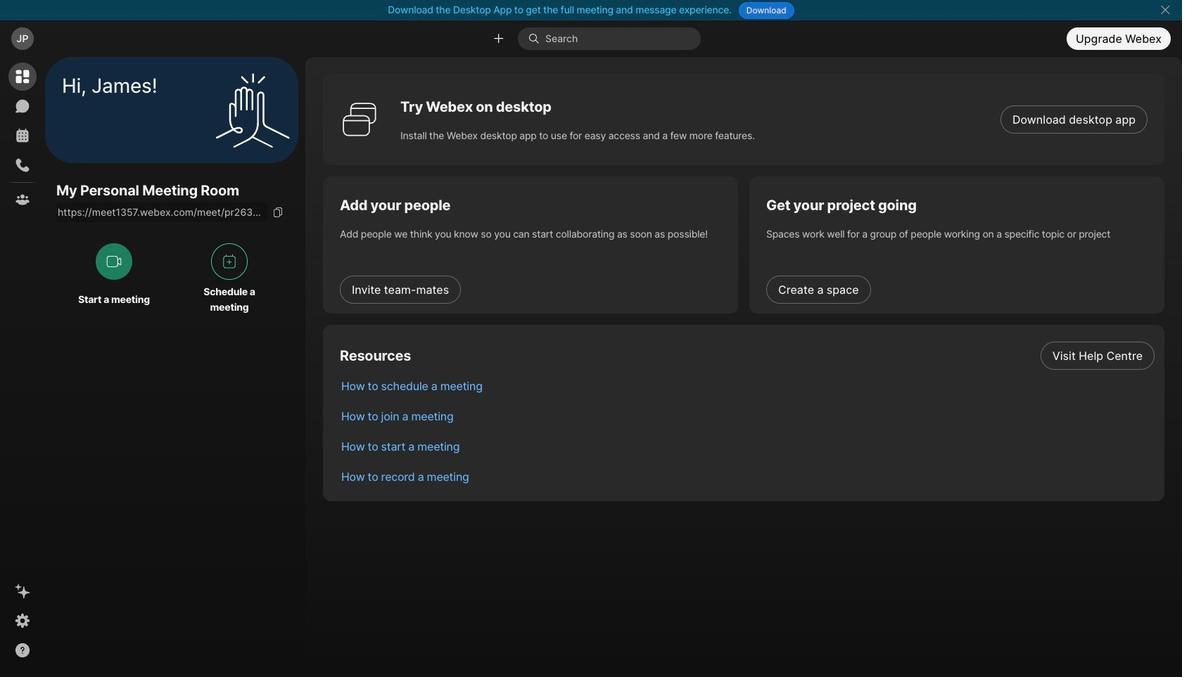 Task type: describe. For each thing, give the bounding box(es) containing it.
2 list item from the top
[[330, 371, 1165, 401]]

webex tab list
[[8, 63, 37, 214]]

3 list item from the top
[[330, 401, 1165, 432]]

1 list item from the top
[[330, 341, 1165, 371]]

cancel_16 image
[[1160, 4, 1171, 15]]

5 list item from the top
[[330, 462, 1165, 492]]

4 list item from the top
[[330, 432, 1165, 462]]



Task type: locate. For each thing, give the bounding box(es) containing it.
two hands high-fiving image
[[210, 68, 295, 152]]

None text field
[[56, 203, 267, 223]]

list item
[[330, 341, 1165, 371], [330, 371, 1165, 401], [330, 401, 1165, 432], [330, 432, 1165, 462], [330, 462, 1165, 492]]

navigation
[[0, 57, 45, 678]]



